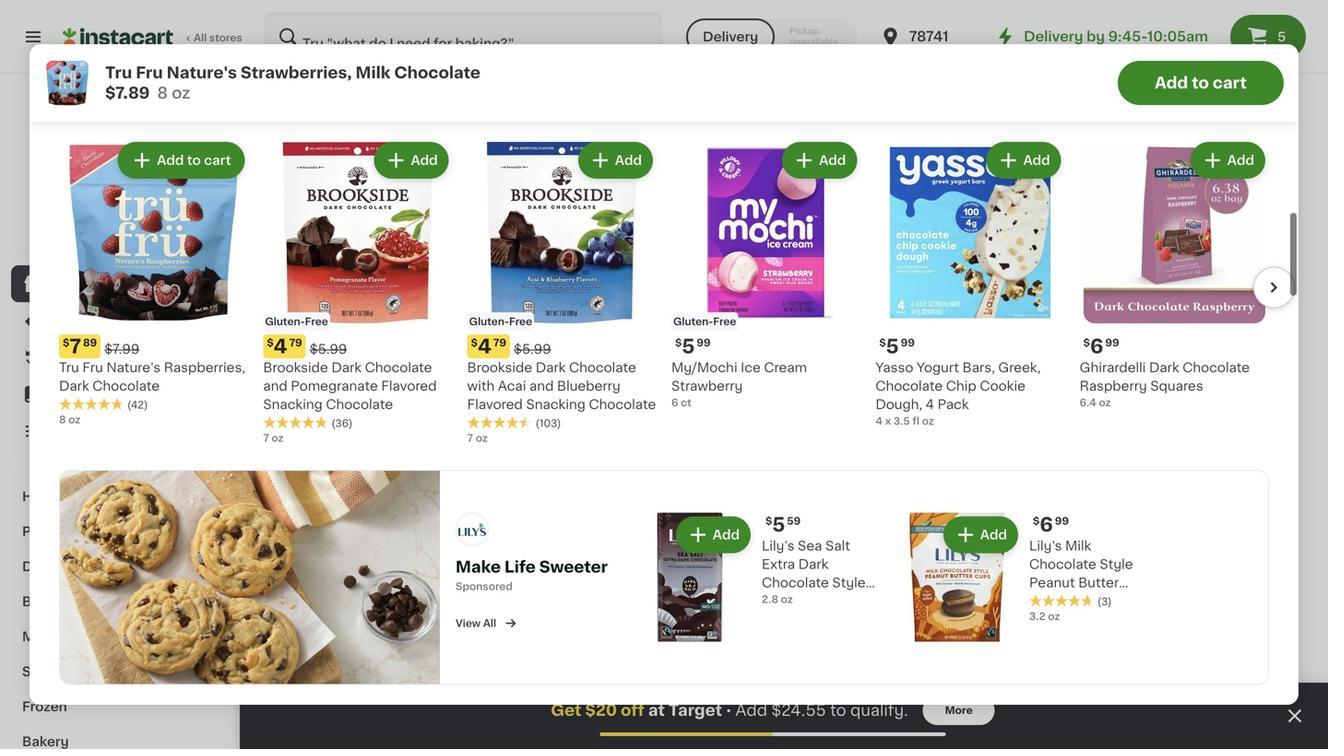 Task type: describe. For each thing, give the bounding box(es) containing it.
100%
[[47, 224, 75, 234]]

oz up buy 2 for $5
[[476, 434, 488, 444]]

7 oz inside the product group
[[963, 463, 983, 474]]

4 up ritz
[[459, 367, 472, 386]]

yogurt
[[917, 362, 959, 375]]

dairy & eggs link
[[11, 550, 224, 585]]

snacks for snacks
[[277, 143, 351, 162]]

tru inside $ 7 89 $7.99 tru fru nature's raspberries, dark chocolate
[[59, 362, 79, 375]]

no for 5
[[762, 595, 781, 608]]

add inside treatment tracker modal dialog
[[735, 703, 767, 719]]

in
[[1185, 84, 1194, 95]]

no for 6
[[1067, 595, 1085, 608]]

gluten-free for brookside dark chocolate and pomegranate flavored snacking chocolate
[[265, 317, 328, 327]]

milk inside the tru fru nature's strawberries, milk chocolate
[[708, 410, 734, 423]]

fru inside $ 7 89 $7.99 tru fru nature's raspberries, dark chocolate
[[82, 362, 103, 375]]

veggie
[[1014, 410, 1059, 423]]

nature's for tru fru nature's strawberries, milk chocolate
[[667, 392, 721, 404]]

by
[[1087, 30, 1105, 43]]

spo for electrolyte-charged hydration
[[341, 598, 362, 608]]

delivery by 9:45-10:05am link
[[994, 26, 1208, 48]]

deals
[[52, 315, 90, 327]]

sweets for 6
[[1076, 614, 1123, 627]]

stock
[[1196, 84, 1226, 95]]

99 for ghirardelli dark chocolate raspberry squares
[[1105, 338, 1119, 348]]

off
[[621, 703, 645, 719]]

0 vertical spatial all
[[194, 33, 207, 43]]

recipes
[[52, 388, 106, 401]]

$7.89
[[105, 85, 150, 101]]

$5
[[499, 466, 513, 476]]

5 inside button
[[1278, 30, 1286, 43]]

pomegranate
[[291, 380, 378, 393]]

deals link
[[11, 303, 224, 339]]

gluten- for my/mochi ice cream strawberry
[[673, 317, 713, 327]]

hot
[[791, 30, 815, 42]]

many in stock
[[1153, 84, 1226, 95]]

product group containing 9
[[791, 201, 948, 532]]

peanut
[[1029, 577, 1075, 590]]

brookside dark chocolate with acai and blueberry flavored snacking chocolate
[[467, 362, 656, 412]]

tru for tru fru nature's strawberries, milk chocolate
[[620, 392, 640, 404]]

classic
[[1134, 103, 1182, 116]]

buy for buy 2 for $5
[[450, 466, 471, 476]]

good for good & gather mexican-style monterey jack, cheddar, queso quesadilla & asadero classic cheeses
[[1134, 11, 1171, 24]]

$7.89 original price: $7.99 element for tru fru nature's raspberries, dark chocolate
[[59, 335, 248, 359]]

6 inside my/mochi ice cream strawberry 6 ct
[[671, 398, 678, 408]]

market pantry whole vitamin d milk
[[448, 11, 583, 42]]

$4.79 original price: $5.99 element for brookside dark chocolate and pomegranate flavored snacking chocolate
[[263, 335, 453, 359]]

view for view pricing policy
[[63, 205, 88, 215]]

1 vertical spatial add to cart button
[[117, 144, 243, 177]]

8 down recipes
[[59, 415, 66, 425]]

produce link
[[11, 515, 224, 550]]

$ 4 79 $5.99 brookside dark chocolate and pomegranate flavored snacking chocolate
[[263, 337, 437, 412]]

0 vertical spatial 8 oz
[[1134, 66, 1156, 76]]

7 left 18
[[263, 434, 269, 444]]

sensible
[[963, 392, 1018, 404]]

sea inside lily's sea salt extra dark chocolate style no sugar added sweets
[[798, 540, 822, 553]]

gluten- for brookside dark chocolate with acai and blueberry flavored snacking chocolate
[[469, 317, 509, 327]]

item carousel region containing 7
[[33, 131, 1295, 463]]

my/mochi ice cream strawberry 6 ct
[[671, 362, 807, 408]]

7 right blueberry
[[630, 367, 642, 386]]

2.8 oz
[[762, 595, 793, 605]]

1 vertical spatial cart
[[203, 154, 230, 167]]

delivery for delivery by 9:45-10:05am
[[1024, 30, 1083, 43]]

oz down "frito"
[[272, 434, 284, 444]]

nature
[[791, 392, 835, 404]]

99 for yasso yogurt bars, greek, chocolate chip cookie dough, 4 pack
[[901, 338, 915, 348]]

strawberry
[[671, 380, 743, 393]]

make life sweeter image
[[60, 471, 440, 685]]

0 vertical spatial 12
[[59, 50, 70, 60]]

9
[[802, 367, 815, 386]]

nature's inside $ 7 89 $7.99 tru fru nature's raspberries, dark chocolate
[[106, 362, 161, 375]]

7 oz for brookside dark chocolate and pomegranate flavored snacking chocolate
[[263, 434, 284, 444]]

oz right 2.8
[[781, 595, 793, 605]]

wrap
[[737, 11, 771, 24]]

5 for yasso yogurt bars, greek, chocolate chip cookie dough, 4 pack
[[886, 337, 899, 357]]

$ inside $ 5 59
[[766, 517, 772, 527]]

4 up the 4 89
[[478, 337, 492, 357]]

3
[[973, 367, 986, 386]]

target inside treatment tracker modal dialog
[[669, 703, 722, 719]]

quesadilla
[[1134, 85, 1203, 98]]

6 for ghirardelli dark chocolate raspberry squares
[[1090, 337, 1103, 357]]

99 for sensible portions garden veggie straws sea salt
[[988, 368, 1002, 378]]

cocoa
[[819, 30, 861, 42]]

chocolate inside lily's sea salt extra dark chocolate style no sugar added sweets
[[762, 577, 829, 590]]

target logo image
[[77, 96, 158, 177]]

$ 5 99 for yasso
[[879, 337, 915, 357]]

electrolyte-charged hydration spo nsored
[[341, 572, 660, 608]]

$4.79 original price: $5.99 element for brookside dark chocolate with acai and blueberry flavored snacking chocolate
[[467, 335, 657, 359]]

9:45-
[[1108, 30, 1147, 43]]

asadero
[[1220, 85, 1274, 98]]

$ inside $ 9 nature valley oats 'n honey crunchy granola bars
[[795, 368, 802, 378]]

related items
[[59, 88, 201, 107]]

1 horizontal spatial add to cart
[[1155, 75, 1247, 91]]

12 inside $12.99 original price: $14.99 element
[[287, 367, 308, 386]]

acai
[[498, 380, 526, 393]]

at
[[648, 703, 665, 719]]

mix inside swiss miss chocolate hot cocoa mix with marshmallows
[[865, 30, 888, 42]]

$ 5 99 for my/mochi
[[675, 337, 711, 357]]

premium original saltine crackers
[[1134, 392, 1246, 423]]

$7.89 original price: $7.99 element for tru fru nature's strawberries, milk chocolate
[[620, 365, 777, 389]]

cups
[[1029, 595, 1063, 608]]

crest 3d white advanced radiant mint, toothpaste button
[[963, 0, 1120, 95]]

$ inside $ 4 89
[[1138, 368, 1145, 378]]

view pricing policy link
[[63, 203, 173, 218]]

2
[[473, 466, 480, 476]]

7 inside $ 7 89 $7.99 tru fru nature's raspberries, dark chocolate
[[69, 337, 81, 357]]

miss
[[832, 11, 862, 24]]

fru for tru fru nature's strawberries, milk chocolate $7.89 8 oz
[[136, 65, 163, 81]]

buy for buy it again
[[52, 351, 78, 364]]

brookside inside $ 4 79 $5.99 brookside dark chocolate and pomegranate flavored snacking chocolate
[[263, 362, 328, 375]]

market pantry whole vitamin d milk button
[[448, 0, 605, 60]]

good for good & gather purified drinking water
[[277, 11, 313, 24]]

see eligible items button
[[1134, 446, 1291, 478]]

oz down recipes
[[68, 415, 81, 425]]

view more button
[[1091, 134, 1188, 171]]

4 left x
[[876, 417, 883, 427]]

shop link
[[11, 266, 224, 303]]

& for snacks & candy
[[74, 666, 84, 679]]

0 vertical spatial cart
[[1213, 75, 1247, 91]]

make
[[456, 560, 501, 576]]

market
[[448, 11, 493, 24]]

liquid i.v. fueling life's adventures image
[[292, 570, 334, 611]]

6.4
[[1080, 398, 1096, 408]]

nature's for tru fru nature's strawberries, milk chocolate $7.89 8 oz
[[167, 65, 237, 81]]

monterey
[[1134, 48, 1197, 61]]

$ inside $ 12 99
[[280, 368, 287, 378]]

99 for my/mochi ice cream strawberry
[[697, 338, 711, 348]]

89 for 4
[[1160, 368, 1174, 378]]

78741
[[909, 30, 949, 43]]

squares
[[1150, 380, 1203, 393]]

oz right 3.2
[[1048, 612, 1060, 622]]

oz down the tru fru nature's strawberries, milk chocolate
[[629, 463, 641, 474]]

radiant
[[1031, 30, 1081, 42]]

garden
[[963, 410, 1011, 423]]

sweets for 5
[[762, 614, 809, 627]]

salt inside sensible portions garden veggie straws sea salt
[[991, 428, 1015, 441]]

lily's milk chocolate style peanut butter cups no sugar added sweets
[[1029, 540, 1133, 627]]

scotch tape, gift-wrap
[[620, 11, 771, 24]]

$7.99 inside $ 7 89 $7.99 tru fru nature's raspberries, dark chocolate
[[104, 343, 140, 356]]

and inside brookside dark chocolate with acai and blueberry flavored snacking chocolate
[[529, 380, 554, 393]]

89 inside the 4 89
[[474, 368, 488, 378]]

make life sweeter spo nsored
[[456, 560, 608, 592]]

strawberries, for tru fru nature's strawberries, milk chocolate $7.89 8 oz
[[241, 65, 352, 81]]

fru for tru fru nature's strawberries, milk chocolate
[[643, 392, 664, 404]]

7 oz for brookside dark chocolate with acai and blueberry flavored snacking chocolate
[[467, 434, 488, 444]]

valley
[[839, 392, 877, 404]]

chocolate inside yasso yogurt bars, greek, chocolate chip cookie dough, 4 pack 4 x 3.5 fl oz
[[876, 380, 943, 393]]

milk inside 'market pantry whole vitamin d milk'
[[514, 30, 540, 42]]

oz inside tru fru nature's strawberries, milk chocolate $7.89 8 oz
[[172, 85, 190, 101]]

nsored for electrolyte-
[[362, 598, 398, 608]]

lily's image
[[456, 513, 489, 547]]

•
[[726, 704, 732, 718]]

swiss miss chocolate hot cocoa mix with marshmallows
[[791, 11, 932, 61]]

with
[[467, 380, 495, 393]]

delivery for delivery
[[703, 30, 758, 43]]

again
[[93, 351, 130, 364]]

view for view all
[[456, 619, 481, 629]]

gluten- for tru fru nature's strawberries, milk chocolate
[[622, 347, 662, 357]]

and inside $ 4 79 $5.99 brookside dark chocolate and pomegranate flavored snacking chocolate
[[263, 380, 288, 393]]

(684)
[[536, 35, 564, 45]]

view all
[[456, 619, 496, 629]]

seafood
[[73, 631, 129, 644]]

oz inside 'ghirardelli dark chocolate raspberry squares 6.4 oz'
[[1099, 398, 1111, 408]]

nsored for make
[[476, 582, 513, 592]]

service type group
[[686, 18, 857, 55]]

free for brookside dark chocolate and pomegranate flavored snacking chocolate
[[305, 317, 328, 327]]

d
[[500, 30, 511, 42]]

vitamin
[[448, 30, 497, 42]]

(105)
[[516, 430, 542, 440]]

crackers inside premium original saltine crackers
[[1182, 410, 1240, 423]]

stacks
[[516, 392, 559, 404]]

0 vertical spatial target
[[96, 184, 139, 196]]

1 horizontal spatial all
[[483, 619, 496, 629]]

gluten-free for tru fru nature's strawberries, milk chocolate
[[622, 347, 685, 357]]

sugar for 5
[[784, 595, 821, 608]]

chocolate inside 'ghirardelli dark chocolate raspberry squares 6.4 oz'
[[1183, 362, 1250, 375]]

$12.99 original price: $14.99 element
[[277, 365, 433, 389]]

snacking inside brookside dark chocolate with acai and blueberry flavored snacking chocolate
[[526, 399, 586, 412]]

view for view more
[[1098, 146, 1130, 159]]

toothpaste
[[963, 48, 1036, 61]]

dark inside lily's sea salt extra dark chocolate style no sugar added sweets
[[798, 559, 829, 572]]

strawberries, for tru fru nature's strawberries, milk chocolate
[[620, 410, 705, 423]]

ice
[[741, 362, 761, 375]]



Task type: vqa. For each thing, say whether or not it's contained in the screenshot.
'Medicine' link
no



Task type: locate. For each thing, give the bounding box(es) containing it.
& up cheeses
[[1206, 85, 1217, 98]]

free for tru fru nature's strawberries, milk chocolate
[[662, 347, 685, 357]]

1 horizontal spatial strawberries,
[[620, 410, 705, 423]]

sugar for 6
[[1089, 595, 1126, 608]]

1 horizontal spatial snacking
[[526, 399, 586, 412]]

$7.89 original price: $7.99 element up the tru fru nature's strawberries, milk chocolate
[[620, 365, 777, 389]]

chocolate inside $ 7 89 $7.99 tru fru nature's raspberries, dark chocolate
[[92, 380, 160, 393]]

(398)
[[127, 35, 155, 45]]

gluten-free up $ 4 79
[[469, 317, 532, 327]]

mix inside the product group
[[378, 392, 401, 404]]

1 horizontal spatial to
[[830, 703, 846, 719]]

4 inside $ 4 79 $5.99 brookside dark chocolate and pomegranate flavored snacking chocolate
[[274, 337, 287, 357]]

add
[[1155, 75, 1188, 91], [156, 154, 183, 167], [411, 154, 438, 167], [615, 154, 642, 167], [819, 154, 846, 167], [1023, 154, 1050, 167], [1227, 154, 1254, 167], [392, 216, 419, 229], [563, 216, 590, 229], [735, 216, 762, 229], [906, 216, 933, 229], [1078, 216, 1105, 229], [1249, 216, 1276, 229], [713, 529, 740, 542], [980, 529, 1007, 542], [735, 703, 767, 719]]

0 horizontal spatial and
[[263, 380, 288, 393]]

26.82
[[791, 463, 821, 474]]

0 horizontal spatial $7.89 original price: $7.99 element
[[59, 335, 248, 359]]

bars
[[791, 428, 820, 441]]

12
[[59, 50, 70, 60], [287, 367, 308, 386]]

original inside premium original saltine crackers
[[1196, 392, 1246, 404]]

no down extra
[[762, 595, 781, 608]]

0 horizontal spatial mix
[[378, 392, 401, 404]]

crest
[[963, 11, 998, 24]]

nature's up "recipes" link
[[106, 362, 161, 375]]

view more
[[1098, 146, 1168, 159]]

sponsored badge image
[[791, 516, 847, 527]]

product group containing 3
[[963, 201, 1120, 476]]

gluten- up $ 12 99
[[265, 317, 305, 327]]

7 down deals
[[69, 337, 81, 357]]

5 for my/mochi ice cream strawberry
[[682, 337, 695, 357]]

mix right flavor
[[378, 392, 401, 404]]

spo inside make life sweeter spo nsored
[[456, 582, 476, 592]]

$5.99
[[310, 343, 347, 356], [514, 343, 551, 356]]

1 $5.99 from the left
[[310, 343, 347, 356]]

product group containing 12
[[277, 201, 433, 439]]

0 horizontal spatial lily's
[[762, 540, 795, 553]]

sweets down 2.8 oz
[[762, 614, 809, 627]]

12 ct
[[59, 50, 83, 60]]

1 horizontal spatial delivery
[[1024, 30, 1083, 43]]

$5.99 up acai
[[514, 343, 551, 356]]

1 horizontal spatial add to cart button
[[1118, 61, 1284, 105]]

$ 6 99 for ghirardelli dark chocolate raspberry squares
[[1083, 337, 1119, 357]]

lily's up extra
[[762, 540, 795, 553]]

gluten-free for brookside dark chocolate with acai and blueberry flavored snacking chocolate
[[469, 317, 532, 327]]

to inside treatment tracker modal dialog
[[830, 703, 846, 719]]

sweeter
[[539, 560, 608, 576]]

& up 10:05am
[[1174, 11, 1184, 24]]

oz
[[1144, 66, 1156, 76], [172, 85, 190, 101], [1099, 398, 1111, 408], [68, 415, 81, 425], [922, 417, 934, 427], [272, 434, 284, 444], [476, 434, 488, 444], [629, 463, 641, 474], [823, 463, 835, 474], [971, 463, 983, 474], [781, 595, 793, 605], [1048, 612, 1060, 622]]

snacks
[[277, 143, 351, 162], [22, 666, 70, 679]]

2 horizontal spatial fru
[[643, 392, 664, 404]]

see eligible items
[[1134, 465, 1227, 475]]

sugar inside lily's sea salt extra dark chocolate style no sugar added sweets
[[784, 595, 821, 608]]

$ 6 99 up peanut
[[1033, 516, 1069, 535]]

& inside "good & gather purified drinking water"
[[316, 11, 327, 24]]

100% satisfaction guarantee
[[47, 224, 195, 234]]

1 vertical spatial add to cart
[[156, 154, 230, 167]]

$ 6 99 for lily's milk chocolate style peanut butter cups no sugar added sweets
[[1033, 516, 1069, 535]]

0 horizontal spatial flavored
[[381, 380, 437, 393]]

crackers up (105)
[[502, 410, 560, 423]]

0 horizontal spatial $ 5 99
[[675, 337, 711, 357]]

salt inside lily's sea salt extra dark chocolate style no sugar added sweets
[[825, 540, 850, 553]]

0 horizontal spatial sweets
[[762, 614, 809, 627]]

2 horizontal spatial 89
[[1160, 368, 1174, 378]]

lily's for 6
[[1029, 540, 1062, 553]]

snacking up 18 ct
[[263, 399, 323, 412]]

treatment tracker modal dialog
[[240, 683, 1328, 750]]

all stores link
[[63, 11, 243, 63]]

$ 4 89
[[1138, 367, 1174, 386]]

$ inside the $ 3 99
[[967, 368, 973, 378]]

1 horizontal spatial view
[[456, 619, 481, 629]]

target link
[[77, 96, 158, 199]]

style
[[1195, 30, 1227, 42]]

2 crackers from the left
[[1182, 410, 1240, 423]]

ct right 18
[[291, 427, 301, 437]]

0 horizontal spatial crackers
[[502, 410, 560, 423]]

eligible
[[1157, 465, 1195, 475]]

& for good & gather purified drinking water
[[316, 11, 327, 24]]

gather inside good & gather mexican-style monterey jack, cheddar, queso quesadilla & asadero classic cheeses
[[1188, 11, 1232, 24]]

added inside lily's sea salt extra dark chocolate style no sugar added sweets
[[825, 595, 868, 608]]

1 horizontal spatial sweets
[[1076, 614, 1123, 627]]

2 sweets from the left
[[1076, 614, 1123, 627]]

7 oz down garden
[[963, 463, 983, 474]]

0 vertical spatial ct
[[72, 50, 83, 60]]

0 horizontal spatial snacks
[[22, 666, 70, 679]]

oz right fl on the bottom of page
[[922, 417, 934, 427]]

$ 9 nature valley oats 'n honey crunchy granola bars
[[791, 367, 947, 441]]

no left (3)
[[1067, 595, 1085, 608]]

cheddar,
[[1134, 66, 1193, 79]]

3d
[[1002, 11, 1021, 24]]

2 horizontal spatial to
[[1192, 75, 1209, 91]]

1 vertical spatial sea
[[798, 540, 822, 553]]

1 horizontal spatial good
[[1134, 11, 1171, 24]]

dark inside $ 7 89 $7.99 tru fru nature's raspberries, dark chocolate
[[59, 380, 89, 393]]

1 vertical spatial view
[[63, 205, 88, 215]]

buy inside buy it again link
[[52, 351, 78, 364]]

tape,
[[669, 11, 704, 24]]

ct for 12 ct
[[72, 50, 83, 60]]

to inside item carousel region
[[186, 154, 200, 167]]

1 lily's from the left
[[762, 540, 795, 553]]

1 good from the left
[[277, 11, 313, 24]]

$24.55
[[771, 703, 826, 719]]

6 for lily's milk chocolate style peanut butter cups no sugar added sweets
[[1040, 516, 1053, 535]]

frito lay flavor mix
[[277, 392, 401, 404]]

8 right $7.89
[[157, 85, 168, 101]]

original inside ritz fresh stacks original crackers
[[448, 410, 498, 423]]

items
[[1197, 465, 1227, 475]]

1 horizontal spatial 6
[[1040, 516, 1053, 535]]

1 vertical spatial fru
[[82, 362, 103, 375]]

99 up pomegranate
[[310, 368, 324, 378]]

flavored inside $ 4 79 $5.99 brookside dark chocolate and pomegranate flavored snacking chocolate
[[381, 380, 437, 393]]

0 horizontal spatial $7.99
[[104, 343, 140, 356]]

$5.99 up pomegranate
[[310, 343, 347, 356]]

0 horizontal spatial sugar
[[784, 595, 821, 608]]

bakery link
[[11, 725, 224, 750]]

0 vertical spatial $7.89 original price: $7.99 element
[[59, 335, 248, 359]]

2 good from the left
[[1134, 11, 1171, 24]]

(3)
[[1098, 597, 1112, 607]]

1 vertical spatial strawberries,
[[620, 410, 705, 423]]

0 horizontal spatial 7 oz
[[263, 434, 284, 444]]

5 for lily's sea salt extra dark chocolate style no sugar added sweets
[[772, 516, 785, 535]]

tru inside the tru fru nature's strawberries, milk chocolate
[[620, 392, 640, 404]]

79 inside $ 4 79 $5.99 brookside dark chocolate and pomegranate flavored snacking chocolate
[[289, 338, 302, 348]]

0 horizontal spatial spo
[[341, 598, 362, 608]]

buy inside buy 2 for $5 button
[[450, 466, 471, 476]]

sugar inside lily's milk chocolate style peanut butter cups no sugar added sweets
[[1089, 595, 1126, 608]]

drinking
[[277, 30, 331, 42]]

0 horizontal spatial to
[[186, 154, 200, 167]]

1 horizontal spatial fru
[[136, 65, 163, 81]]

added right 2.8 oz
[[825, 595, 868, 608]]

$ 6 99 up the ghirardelli
[[1083, 337, 1119, 357]]

79
[[289, 338, 302, 348], [493, 338, 506, 348]]

pack
[[938, 399, 969, 412]]

more
[[1133, 146, 1168, 159]]

style down sponsored badge image
[[832, 577, 866, 590]]

0 horizontal spatial cart
[[203, 154, 230, 167]]

oz inside yasso yogurt bars, greek, chocolate chip cookie dough, 4 pack 4 x 3.5 fl oz
[[922, 417, 934, 427]]

frozen
[[22, 701, 67, 714]]

spo for make life sweeter
[[456, 582, 476, 592]]

milk inside tru fru nature's strawberries, milk chocolate $7.89 8 oz
[[356, 65, 391, 81]]

& left candy
[[74, 666, 84, 679]]

good
[[277, 11, 313, 24], [1134, 11, 1171, 24]]

0 horizontal spatial buy
[[52, 351, 78, 364]]

2 vertical spatial tru
[[620, 392, 640, 404]]

1 $4.79 original price: $5.99 element from the left
[[263, 335, 453, 359]]

0 horizontal spatial original
[[448, 410, 498, 423]]

& up drinking
[[316, 11, 327, 24]]

2 horizontal spatial 8 oz
[[1134, 66, 1156, 76]]

for
[[482, 466, 497, 476]]

6 up peanut
[[1040, 516, 1053, 535]]

get
[[551, 703, 581, 719]]

lily's inside lily's milk chocolate style peanut butter cups no sugar added sweets
[[1029, 540, 1062, 553]]

all stores
[[194, 33, 242, 43]]

79 for $ 4 79
[[493, 338, 506, 348]]

1 horizontal spatial nature's
[[167, 65, 237, 81]]

water
[[334, 30, 372, 42]]

swiss
[[791, 11, 828, 24]]

nsored down make
[[476, 582, 513, 592]]

$ 7
[[623, 367, 642, 386]]

gather inside "good & gather purified drinking water"
[[330, 11, 375, 24]]

delivery
[[1024, 30, 1083, 43], [703, 30, 758, 43]]

many
[[1153, 84, 1182, 95]]

1 vertical spatial nature's
[[106, 362, 161, 375]]

snacks up 'frozen'
[[22, 666, 70, 679]]

portions
[[1022, 392, 1076, 404]]

99 up the ghirardelli
[[1105, 338, 1119, 348]]

delivery down white
[[1024, 30, 1083, 43]]

added for 6
[[1029, 614, 1072, 627]]

ct inside group
[[291, 427, 301, 437]]

ct down the instacart logo
[[72, 50, 83, 60]]

2 horizontal spatial view
[[1098, 146, 1130, 159]]

8 inside tru fru nature's strawberries, milk chocolate $7.89 8 oz
[[157, 85, 168, 101]]

2 vertical spatial view
[[456, 619, 481, 629]]

tru left it
[[59, 362, 79, 375]]

0 vertical spatial fru
[[136, 65, 163, 81]]

strawberries, down drinking
[[241, 65, 352, 81]]

sea inside sensible portions garden veggie straws sea salt
[[963, 428, 987, 441]]

1 sweets from the left
[[762, 614, 809, 627]]

chip
[[946, 380, 976, 393]]

mexican-
[[1134, 30, 1195, 42]]

meat
[[22, 631, 56, 644]]

1 horizontal spatial 12
[[287, 367, 308, 386]]

and
[[263, 380, 288, 393], [529, 380, 554, 393]]

$7.99 down deals link in the top left of the page
[[104, 343, 140, 356]]

gift-
[[707, 11, 737, 24]]

lily's for 5
[[762, 540, 795, 553]]

0 vertical spatial nsored
[[476, 582, 513, 592]]

2 brookside from the left
[[467, 362, 532, 375]]

lily's inside lily's sea salt extra dark chocolate style no sugar added sweets
[[762, 540, 795, 553]]

$4.79 original price: $5.99 element up brookside dark chocolate with acai and blueberry flavored snacking chocolate
[[467, 335, 657, 359]]

2 $5.99 from the left
[[514, 343, 551, 356]]

1 vertical spatial added
[[1029, 614, 1072, 627]]

it
[[81, 351, 90, 364]]

8 down the tru fru nature's strawberries, milk chocolate
[[620, 463, 627, 474]]

4 up $ 12 99
[[274, 337, 287, 357]]

1 horizontal spatial $7.99
[[665, 373, 700, 386]]

&
[[316, 11, 327, 24], [1174, 11, 1184, 24], [1206, 85, 1217, 98], [61, 561, 72, 574], [59, 631, 70, 644], [74, 666, 84, 679]]

0 vertical spatial 6
[[1090, 337, 1103, 357]]

1 vertical spatial $7.99
[[665, 373, 700, 386]]

1 horizontal spatial $4.79 original price: $5.99 element
[[467, 335, 657, 359]]

white
[[1024, 11, 1062, 24]]

0 horizontal spatial ct
[[72, 50, 83, 60]]

5 left 59
[[772, 516, 785, 535]]

delivery down gift-
[[703, 30, 758, 43]]

strawberries, inside tru fru nature's strawberries, milk chocolate $7.89 8 oz
[[241, 65, 352, 81]]

$14.99
[[332, 373, 375, 386]]

nature's inside the tru fru nature's strawberries, milk chocolate
[[667, 392, 721, 404]]

1 crackers from the left
[[502, 410, 560, 423]]

$5.99 inside $ 4 79 $5.99 brookside dark chocolate and pomegranate flavored snacking chocolate
[[310, 343, 347, 356]]

brookside
[[263, 362, 328, 375], [467, 362, 532, 375]]

product group
[[59, 138, 248, 428], [263, 138, 453, 446], [467, 138, 657, 446], [671, 138, 861, 411], [876, 138, 1065, 429], [1080, 138, 1269, 411], [277, 201, 433, 439], [448, 201, 605, 495], [620, 201, 777, 476], [791, 201, 948, 532], [963, 201, 1120, 476], [1134, 201, 1291, 478], [770, 626, 915, 750], [922, 626, 1067, 750]]

0 vertical spatial add to cart button
[[1118, 61, 1284, 105]]

target left •
[[669, 703, 722, 719]]

nature's
[[167, 65, 237, 81], [106, 362, 161, 375], [667, 392, 721, 404]]

7 oz up the 2
[[467, 434, 488, 444]]

1 brookside from the left
[[263, 362, 328, 375]]

snacks down tru fru nature's strawberries, milk chocolate $7.89 8 oz at left
[[277, 143, 351, 162]]

6 down strawberry
[[671, 398, 678, 408]]

dark inside brookside dark chocolate with acai and blueberry flavored snacking chocolate
[[536, 362, 566, 375]]

free for brookside dark chocolate with acai and blueberry flavored snacking chocolate
[[509, 317, 532, 327]]

2 79 from the left
[[493, 338, 506, 348]]

item carousel region
[[33, 131, 1295, 463], [277, 134, 1291, 539], [754, 626, 1328, 750]]

1 vertical spatial spo
[[341, 598, 362, 608]]

tru inside tru fru nature's strawberries, milk chocolate $7.89 8 oz
[[105, 65, 132, 81]]

nsored inside make life sweeter spo nsored
[[476, 582, 513, 592]]

tru for tru fru nature's strawberries, milk chocolate $7.89 8 oz
[[105, 65, 132, 81]]

2 snacking from the left
[[526, 399, 586, 412]]

1 horizontal spatial and
[[529, 380, 554, 393]]

dark inside 'ghirardelli dark chocolate raspberry squares 6.4 oz'
[[1149, 362, 1179, 375]]

$ inside $ 7
[[623, 368, 630, 378]]

pricing
[[90, 205, 127, 215]]

snacks for snacks & candy
[[22, 666, 70, 679]]

item carousel region containing snacks
[[277, 134, 1291, 539]]

dark inside $ 4 79 $5.99 brookside dark chocolate and pomegranate flavored snacking chocolate
[[331, 362, 362, 375]]

flavored left ritz
[[381, 380, 437, 393]]

1 no from the left
[[762, 595, 781, 608]]

5
[[1278, 30, 1286, 43], [682, 337, 695, 357], [886, 337, 899, 357], [772, 516, 785, 535]]

added down cups
[[1029, 614, 1072, 627]]

$7.89 original price: $7.99 element
[[59, 335, 248, 359], [620, 365, 777, 389]]

1 horizontal spatial $5.99
[[514, 343, 551, 356]]

fru inside tru fru nature's strawberries, milk chocolate $7.89 8 oz
[[136, 65, 163, 81]]

dark up "squares" at the right of page
[[1149, 362, 1179, 375]]

and up 18
[[263, 380, 288, 393]]

4 up the premium
[[1145, 367, 1159, 386]]

strawberries, inside the tru fru nature's strawberries, milk chocolate
[[620, 410, 705, 423]]

chocolate inside swiss miss chocolate hot cocoa mix with marshmallows
[[865, 11, 932, 24]]

99 for lily's milk chocolate style peanut butter cups no sugar added sweets
[[1055, 517, 1069, 527]]

dough,
[[876, 399, 922, 412]]

10:05am
[[1147, 30, 1208, 43]]

yasso yogurt bars, greek, chocolate chip cookie dough, 4 pack 4 x 3.5 fl oz
[[876, 362, 1041, 427]]

no inside lily's sea salt extra dark chocolate style no sugar added sweets
[[762, 595, 781, 608]]

2 lily's from the left
[[1029, 540, 1062, 553]]

style inside lily's sea salt extra dark chocolate style no sugar added sweets
[[832, 577, 866, 590]]

buy it again
[[52, 351, 130, 364]]

flavored inside brookside dark chocolate with acai and blueberry flavored snacking chocolate
[[467, 399, 523, 412]]

89 up "squares" at the right of page
[[1160, 368, 1174, 378]]

0 horizontal spatial snacking
[[263, 399, 323, 412]]

0 vertical spatial to
[[1192, 75, 1209, 91]]

good up mexican-
[[1134, 11, 1171, 24]]

related
[[59, 88, 139, 107]]

1 vertical spatial flavored
[[467, 399, 523, 412]]

view left more
[[1098, 146, 1130, 159]]

7 inside the product group
[[963, 463, 969, 474]]

chocolate inside the tru fru nature's strawberries, milk chocolate
[[620, 428, 687, 441]]

2 vertical spatial nature's
[[667, 392, 721, 404]]

7 oz down "frito"
[[263, 434, 284, 444]]

$ 6 99 inside the product group
[[1083, 337, 1119, 357]]

$ 3 99
[[967, 367, 1002, 386]]

cream
[[764, 362, 807, 375]]

89 inside $ 4 89
[[1160, 368, 1174, 378]]

2 vertical spatial 8 oz
[[620, 463, 641, 474]]

nature's inside tru fru nature's strawberries, milk chocolate $7.89 8 oz
[[167, 65, 237, 81]]

1 horizontal spatial gather
[[1188, 11, 1232, 24]]

1 vertical spatial $ 6 99
[[1033, 516, 1069, 535]]

view
[[1098, 146, 1130, 159], [63, 205, 88, 215], [456, 619, 481, 629]]

all down electrolyte-charged hydration spo nsored
[[483, 619, 496, 629]]

1 horizontal spatial added
[[1029, 614, 1072, 627]]

2 $4.79 original price: $5.99 element from the left
[[467, 335, 657, 359]]

brookside up "frito"
[[263, 362, 328, 375]]

2 sugar from the left
[[1089, 595, 1126, 608]]

gluten-free up $ 12 99
[[265, 317, 328, 327]]

straws
[[1062, 410, 1106, 423]]

6 inside the product group
[[1090, 337, 1103, 357]]

'n
[[915, 392, 926, 404]]

sea down garden
[[963, 428, 987, 441]]

oz right '26.82'
[[823, 463, 835, 474]]

fru inside the tru fru nature's strawberries, milk chocolate
[[643, 392, 664, 404]]

frito
[[277, 392, 306, 404]]

lists
[[52, 425, 83, 438]]

satisfaction
[[78, 224, 140, 234]]

ct for 18 ct
[[291, 427, 301, 437]]

added inside lily's milk chocolate style peanut butter cups no sugar added sweets
[[1029, 614, 1072, 627]]

nsored inside electrolyte-charged hydration spo nsored
[[362, 598, 398, 608]]

1 horizontal spatial lily's
[[1029, 540, 1062, 553]]

None search field
[[264, 11, 662, 63]]

meat & seafood
[[22, 631, 129, 644]]

1 $ 5 99 from the left
[[675, 337, 711, 357]]

milk down pantry
[[514, 30, 540, 42]]

79 inside $ 4 79
[[493, 338, 506, 348]]

1 and from the left
[[263, 380, 288, 393]]

view inside popup button
[[1098, 146, 1130, 159]]

ct inside my/mochi ice cream strawberry 6 ct
[[681, 398, 692, 408]]

0 horizontal spatial fru
[[82, 362, 103, 375]]

charged
[[463, 572, 552, 591]]

5 up my/mochi
[[682, 337, 695, 357]]

$ inside $ 4 79
[[471, 338, 478, 348]]

2 vertical spatial 6
[[1040, 516, 1053, 535]]

product group containing 6
[[1080, 138, 1269, 411]]

& for meat & seafood
[[59, 631, 70, 644]]

6 up the ghirardelli
[[1090, 337, 1103, 357]]

free for my/mochi ice cream strawberry
[[713, 317, 736, 327]]

2 $ 5 99 from the left
[[879, 337, 915, 357]]

89 for 7
[[83, 338, 97, 348]]

0 horizontal spatial add to cart
[[156, 154, 230, 167]]

2 no from the left
[[1067, 595, 1085, 608]]

0 vertical spatial spo
[[456, 582, 476, 592]]

0 vertical spatial added
[[825, 595, 868, 608]]

style
[[1100, 559, 1133, 572], [832, 577, 866, 590]]

good inside "good & gather purified drinking water"
[[277, 11, 313, 24]]

18
[[277, 427, 288, 437]]

sea down sponsored badge image
[[798, 540, 822, 553]]

1 vertical spatial to
[[186, 154, 200, 167]]

salt down garden
[[991, 428, 1015, 441]]

99 inside $ 12 99
[[310, 368, 324, 378]]

fru left strawberry
[[643, 392, 664, 404]]

(42)
[[127, 400, 148, 411]]

8 down monterey on the top right of the page
[[1134, 66, 1141, 76]]

2 vertical spatial ct
[[291, 427, 301, 437]]

1 vertical spatial buy
[[450, 466, 471, 476]]

1 sugar from the left
[[784, 595, 821, 608]]

snacks inside the snacks & candy link
[[22, 666, 70, 679]]

original right the premium
[[1196, 392, 1246, 404]]

99 up yasso
[[901, 338, 915, 348]]

fresh
[[476, 392, 512, 404]]

1 horizontal spatial ct
[[291, 427, 301, 437]]

5 up yasso
[[886, 337, 899, 357]]

3.2
[[1029, 612, 1046, 622]]

1 vertical spatial style
[[832, 577, 866, 590]]

chocolate inside tru fru nature's strawberries, milk chocolate $7.89 8 oz
[[394, 65, 480, 81]]

1 horizontal spatial target
[[669, 703, 722, 719]]

1 vertical spatial nsored
[[362, 598, 398, 608]]

0 vertical spatial salt
[[991, 428, 1015, 441]]

sweets inside lily's milk chocolate style peanut butter cups no sugar added sweets
[[1076, 614, 1123, 627]]

& for good & gather mexican-style monterey jack, cheddar, queso quesadilla & asadero classic cheeses
[[1174, 11, 1184, 24]]

add to cart
[[1155, 75, 1247, 91], [156, 154, 230, 167]]

0 horizontal spatial $4.79 original price: $5.99 element
[[263, 335, 453, 359]]

added for 5
[[825, 595, 868, 608]]

4
[[274, 337, 287, 357], [478, 337, 492, 357], [459, 367, 472, 386], [1145, 367, 1159, 386], [926, 399, 934, 412], [876, 417, 883, 427]]

milk up the butter
[[1065, 540, 1091, 553]]

$ inside $ 7 89 $7.99 tru fru nature's raspberries, dark chocolate
[[63, 338, 69, 348]]

(6)
[[345, 412, 359, 422]]

fru up $7.89
[[136, 65, 163, 81]]

1 horizontal spatial buy
[[450, 466, 471, 476]]

greek,
[[998, 362, 1041, 375]]

whole
[[542, 11, 583, 24]]

1 vertical spatial 8 oz
[[59, 415, 81, 425]]

no
[[762, 595, 781, 608], [1067, 595, 1085, 608]]

0 vertical spatial mix
[[865, 30, 888, 42]]

crackers down "squares" at the right of page
[[1182, 410, 1240, 423]]

more
[[945, 706, 973, 716]]

99 up my/mochi
[[697, 338, 711, 348]]

nature's down my/mochi
[[667, 392, 721, 404]]

$ 5 99
[[675, 337, 711, 357], [879, 337, 915, 357]]

12 up related
[[59, 50, 70, 60]]

$ inside $ 4 79 $5.99 brookside dark chocolate and pomegranate flavored snacking chocolate
[[267, 338, 274, 348]]

1 horizontal spatial sea
[[963, 428, 987, 441]]

2 horizontal spatial 6
[[1090, 337, 1103, 357]]

oz down garden
[[971, 463, 983, 474]]

brookside inside brookside dark chocolate with acai and blueberry flavored snacking chocolate
[[467, 362, 532, 375]]

frozen link
[[11, 690, 224, 725]]

89 inside $ 7 89 $7.99 tru fru nature's raspberries, dark chocolate
[[83, 338, 97, 348]]

2 gather from the left
[[1188, 11, 1232, 24]]

4 left pack
[[926, 399, 934, 412]]

$ 5 99 up yasso
[[879, 337, 915, 357]]

0 horizontal spatial delivery
[[703, 30, 758, 43]]

crackers inside ritz fresh stacks original crackers
[[502, 410, 560, 423]]

gluten-free for my/mochi ice cream strawberry
[[673, 317, 736, 327]]

0 horizontal spatial gather
[[330, 11, 375, 24]]

1 gather from the left
[[330, 11, 375, 24]]

1 horizontal spatial $ 6 99
[[1083, 337, 1119, 357]]

milk down water
[[356, 65, 391, 81]]

sweets inside lily's sea salt extra dark chocolate style no sugar added sweets
[[762, 614, 809, 627]]

1 snacking from the left
[[263, 399, 323, 412]]

& right meat
[[59, 631, 70, 644]]

79 for $ 4 79 $5.99 brookside dark chocolate and pomegranate flavored snacking chocolate
[[289, 338, 302, 348]]

1 79 from the left
[[289, 338, 302, 348]]

tru down $ 7
[[620, 392, 640, 404]]

ct down strawberry
[[681, 398, 692, 408]]

milk inside lily's milk chocolate style peanut butter cups no sugar added sweets
[[1065, 540, 1091, 553]]

1 horizontal spatial 7 oz
[[467, 434, 488, 444]]

spo down make
[[456, 582, 476, 592]]

2 horizontal spatial ct
[[681, 398, 692, 408]]

12 up "frito"
[[287, 367, 308, 386]]

oz right $7.89
[[172, 85, 190, 101]]

gluten- up my/mochi
[[673, 317, 713, 327]]

all left stores
[[194, 33, 207, 43]]

$4.79 original price: $5.99 element
[[263, 335, 453, 359], [467, 335, 657, 359]]

style inside lily's milk chocolate style peanut butter cups no sugar added sweets
[[1100, 559, 1133, 572]]

gluten- for brookside dark chocolate and pomegranate flavored snacking chocolate
[[265, 317, 305, 327]]

gather for style
[[1188, 11, 1232, 24]]

snacking inside $ 4 79 $5.99 brookside dark chocolate and pomegranate flavored snacking chocolate
[[263, 399, 323, 412]]

oz down monterey on the top right of the page
[[1144, 66, 1156, 76]]

sugar right 2.8
[[784, 595, 821, 608]]

8 oz down recipes
[[59, 415, 81, 425]]

7 up the 2
[[467, 434, 473, 444]]

instacart logo image
[[63, 26, 173, 48]]

dairy & eggs
[[22, 561, 108, 574]]

spo inside electrolyte-charged hydration spo nsored
[[341, 598, 362, 608]]

2 and from the left
[[529, 380, 554, 393]]

(36)
[[331, 419, 353, 429]]

0 vertical spatial snacks
[[277, 143, 351, 162]]

1 horizontal spatial spo
[[456, 582, 476, 592]]

gather for drinking
[[330, 11, 375, 24]]

1 horizontal spatial 8 oz
[[620, 463, 641, 474]]

0 vertical spatial tru
[[105, 65, 132, 81]]

& for dairy & eggs
[[61, 561, 72, 574]]

chocolate inside lily's milk chocolate style peanut butter cups no sugar added sweets
[[1029, 559, 1096, 572]]

89 up with
[[474, 368, 488, 378]]

style up the butter
[[1100, 559, 1133, 572]]

0 vertical spatial $ 6 99
[[1083, 337, 1119, 357]]

2 vertical spatial fru
[[643, 392, 664, 404]]

good inside good & gather mexican-style monterey jack, cheddar, queso quesadilla & asadero classic cheeses
[[1134, 11, 1171, 24]]

free
[[713, 317, 736, 327], [305, 317, 328, 327], [509, 317, 532, 327], [662, 347, 685, 357]]

0 horizontal spatial style
[[832, 577, 866, 590]]

$ 4 79
[[471, 337, 506, 357]]

milk
[[514, 30, 540, 42], [356, 65, 391, 81], [708, 410, 734, 423], [1065, 540, 1091, 553]]

original down ritz
[[448, 410, 498, 423]]

crest 3d white advanced radiant mint, toothpaste
[[963, 11, 1117, 61]]

$4.79 original price: $5.99 element up $12.99 original price: $14.99 element
[[263, 335, 453, 359]]



